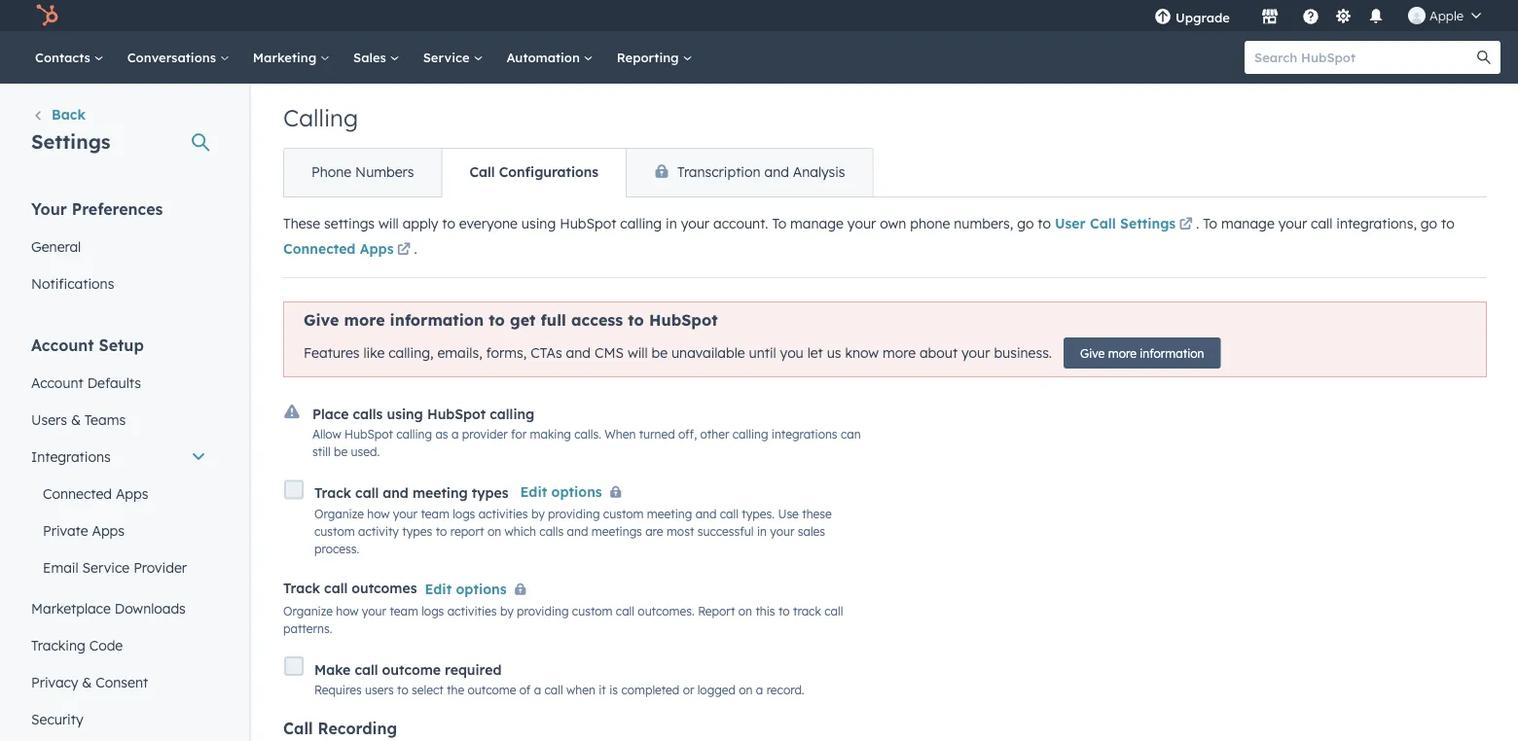 Task type: describe. For each thing, give the bounding box(es) containing it.
1 vertical spatial custom
[[314, 524, 355, 539]]

call right "track"
[[825, 604, 843, 619]]

off,
[[678, 427, 697, 442]]

give for give more information
[[1081, 346, 1105, 361]]

used.
[[351, 445, 380, 459]]

edit options button for track call and meeting types
[[520, 480, 630, 505]]

1 vertical spatial call
[[1090, 215, 1116, 232]]

service link
[[411, 31, 495, 84]]

search button
[[1468, 41, 1501, 74]]

user call settings link
[[1055, 214, 1196, 237]]

calling,
[[389, 345, 434, 362]]

requires
[[314, 683, 362, 698]]

call recording
[[283, 719, 397, 738]]

privacy & consent link
[[19, 664, 218, 701]]

making
[[530, 427, 571, 442]]

help image
[[1302, 9, 1320, 26]]

providing for call
[[517, 604, 569, 619]]

these
[[802, 507, 832, 521]]

account for account defaults
[[31, 374, 83, 391]]

edit options button for track call outcomes
[[425, 578, 534, 603]]

cms
[[595, 345, 624, 362]]

marketplaces button
[[1250, 0, 1291, 31]]

are
[[646, 524, 663, 539]]

provider
[[133, 559, 187, 576]]

conversations
[[127, 49, 220, 65]]

account setup
[[31, 335, 144, 355]]

how for patterns.
[[336, 604, 359, 619]]

1 vertical spatial outcome
[[468, 683, 516, 698]]

can
[[841, 427, 861, 442]]

private
[[43, 522, 88, 539]]

track call outcomes
[[283, 580, 417, 597]]

full
[[541, 311, 566, 330]]

connected inside account setup 'element'
[[43, 485, 112, 502]]

providing for meeting
[[548, 507, 600, 521]]

2 go from the left
[[1421, 215, 1438, 232]]

in inside organize how your team logs activities by providing custom meeting and call types. use these custom activity types to report on which calls and meetings are most successful in your sales process.
[[757, 524, 767, 539]]

edit options for track call and meeting types
[[520, 483, 602, 500]]

access
[[571, 311, 623, 330]]

edit for track call outcomes
[[425, 581, 452, 598]]

organize for organize how your team logs activities by providing custom meeting and call types. use these custom activity types to report on which calls and meetings are most successful in your sales process.
[[314, 507, 364, 521]]

menu containing apple
[[1141, 0, 1495, 31]]

record.
[[767, 683, 805, 698]]

user call settings
[[1055, 215, 1176, 232]]

apple
[[1430, 7, 1464, 23]]

security
[[31, 711, 83, 728]]

types.
[[742, 507, 775, 521]]

completed
[[621, 683, 680, 698]]

1 horizontal spatial settings
[[1120, 215, 1176, 232]]

logs for types
[[453, 507, 475, 521]]

features
[[304, 345, 360, 362]]

options for track call and meeting types
[[551, 483, 602, 500]]

account for account setup
[[31, 335, 94, 355]]

provider
[[462, 427, 508, 442]]

logs for patterns.
[[422, 604, 444, 619]]

notifications image
[[1368, 9, 1385, 26]]

transcription and analysis button
[[626, 149, 873, 197]]

get
[[510, 311, 536, 330]]

transcription
[[678, 164, 761, 181]]

upgrade
[[1176, 9, 1230, 25]]

and left "meetings"
[[567, 524, 588, 539]]

as
[[435, 427, 448, 442]]

track for track call and meeting types
[[314, 484, 351, 501]]

teams
[[85, 411, 126, 428]]

make
[[314, 661, 351, 679]]

and left cms
[[566, 345, 591, 362]]

users
[[365, 683, 394, 698]]

unavailable
[[672, 345, 745, 362]]

for
[[511, 427, 527, 442]]

0 vertical spatial in
[[666, 215, 677, 232]]

2 to from the left
[[1203, 215, 1218, 232]]

and up successful
[[696, 507, 717, 521]]

hubspot up as
[[427, 405, 486, 422]]

reporting link
[[605, 31, 704, 84]]

privacy
[[31, 674, 78, 691]]

bob builder image
[[1408, 7, 1426, 24]]

& for users
[[71, 411, 81, 428]]

forms,
[[486, 345, 527, 362]]

more for give more information to get full access to hubspot
[[344, 311, 385, 330]]

0 vertical spatial meeting
[[413, 484, 468, 501]]

consent
[[96, 674, 148, 691]]

back
[[52, 106, 86, 123]]

these
[[283, 215, 320, 232]]

users & teams link
[[19, 402, 218, 439]]

this
[[756, 604, 775, 619]]

track for track call outcomes
[[283, 580, 320, 597]]

1 go from the left
[[1017, 215, 1034, 232]]

marketplace downloads
[[31, 600, 186, 617]]

call inside organize how your team logs activities by providing custom meeting and call types. use these custom activity types to report on which calls and meetings are most successful in your sales process.
[[720, 507, 739, 521]]

your left own
[[848, 215, 876, 232]]

call up users
[[355, 661, 378, 679]]

call configurations
[[470, 164, 599, 181]]

by for meeting
[[531, 507, 545, 521]]

call left integrations,
[[1311, 215, 1333, 232]]

1 to from the left
[[772, 215, 787, 232]]

to left user
[[1038, 215, 1051, 232]]

activity
[[358, 524, 399, 539]]

calls inside place calls using hubspot calling allow hubspot calling as a provider for making calls. when turned off, other calling integrations can still be used.
[[353, 405, 383, 422]]

1 horizontal spatial more
[[883, 345, 916, 362]]

your right the about
[[962, 345, 990, 362]]

call left outcomes.
[[616, 604, 635, 619]]

0 vertical spatial apps
[[360, 240, 394, 257]]

your down the track call and meeting types
[[393, 507, 418, 521]]

options for track call outcomes
[[456, 581, 507, 598]]

private apps link
[[19, 512, 218, 549]]

search image
[[1478, 51, 1491, 64]]

notifications button
[[1360, 0, 1393, 31]]

1 horizontal spatial service
[[423, 49, 473, 65]]

settings
[[324, 215, 375, 232]]

track call and meeting types
[[314, 484, 509, 501]]

0 vertical spatial outcome
[[382, 661, 441, 679]]

report
[[698, 604, 735, 619]]

email service provider
[[43, 559, 187, 576]]

integrations,
[[1337, 215, 1417, 232]]

automation
[[507, 49, 584, 65]]

account setup element
[[19, 334, 218, 738]]

organize how your team logs activities by providing custom call outcomes. report on this to track call patterns.
[[283, 604, 843, 636]]

. for . to manage your call integrations, go to
[[1196, 215, 1200, 232]]

features like calling, emails, forms, ctas and cms will be unavailable until you let us know more about your business.
[[304, 345, 1052, 362]]

to inside make call outcome required requires users to select the outcome of a call when it is completed or logged on a record.
[[397, 683, 409, 698]]

sales link
[[342, 31, 411, 84]]

activities for patterns.
[[447, 604, 497, 619]]

until
[[749, 345, 776, 362]]

code
[[89, 637, 123, 654]]

a inside place calls using hubspot calling allow hubspot calling as a provider for making calls. when turned off, other calling integrations can still be used.
[[452, 427, 459, 442]]

account defaults link
[[19, 365, 218, 402]]

when
[[567, 683, 596, 698]]

2 horizontal spatial a
[[756, 683, 763, 698]]

phone
[[311, 164, 352, 181]]

1 vertical spatial connected apps link
[[19, 476, 218, 512]]

call down process.
[[324, 580, 348, 597]]

us
[[827, 345, 842, 362]]

to right integrations,
[[1442, 215, 1455, 232]]

email service provider link
[[19, 549, 218, 586]]

navigation containing phone numbers
[[283, 148, 874, 198]]

help button
[[1295, 0, 1328, 31]]

team for patterns.
[[390, 604, 418, 619]]

hubspot link
[[23, 4, 73, 27]]

tracking code link
[[19, 627, 218, 664]]

transcription and analysis
[[678, 164, 845, 181]]

0 horizontal spatial settings
[[31, 129, 111, 153]]

your inside organize how your team logs activities by providing custom call outcomes. report on this to track call patterns.
[[362, 604, 386, 619]]

numbers
[[355, 164, 414, 181]]

custom for types
[[603, 507, 644, 521]]

on inside organize how your team logs activities by providing custom call outcomes. report on this to track call patterns.
[[739, 604, 752, 619]]

integrations
[[772, 427, 838, 442]]

give more information to get full access to hubspot
[[304, 311, 718, 330]]

process.
[[314, 542, 359, 556]]

Search HubSpot search field
[[1245, 41, 1483, 74]]

hubspot up the features like calling, emails, forms, ctas and cms will be unavailable until you let us know more about your business.
[[649, 311, 718, 330]]

1 horizontal spatial connected apps link
[[283, 238, 414, 262]]



Task type: locate. For each thing, give the bounding box(es) containing it.
2 horizontal spatial call
[[1090, 215, 1116, 232]]

2 account from the top
[[31, 374, 83, 391]]

hubspot down configurations
[[560, 215, 617, 232]]

call left when
[[545, 683, 563, 698]]

to right access
[[628, 311, 644, 330]]

0 vertical spatial how
[[367, 507, 390, 521]]

hubspot image
[[35, 4, 58, 27]]

0 vertical spatial providing
[[548, 507, 600, 521]]

0 horizontal spatial connected
[[43, 485, 112, 502]]

1 horizontal spatial to
[[1203, 215, 1218, 232]]

activities up 'which'
[[479, 507, 528, 521]]

connected apps down 'settings'
[[283, 240, 394, 257]]

0 horizontal spatial meeting
[[413, 484, 468, 501]]

1 vertical spatial connected apps
[[43, 485, 148, 502]]

custom up "meetings"
[[603, 507, 644, 521]]

the
[[447, 683, 464, 698]]

will left apply
[[379, 215, 399, 232]]

edit options down the report
[[425, 581, 507, 598]]

account up account defaults
[[31, 335, 94, 355]]

providing inside organize how your team logs activities by providing custom meeting and call types. use these custom activity types to report on which calls and meetings are most successful in your sales process.
[[548, 507, 600, 521]]

integrations button
[[19, 439, 218, 476]]

calls right place
[[353, 405, 383, 422]]

settings image
[[1335, 8, 1353, 26]]

edit options up organize how your team logs activities by providing custom meeting and call types. use these custom activity types to report on which calls and meetings are most successful in your sales process.
[[520, 483, 602, 500]]

calling
[[620, 215, 662, 232], [490, 405, 535, 422], [396, 427, 432, 442], [733, 427, 768, 442]]

edit options button down the report
[[425, 578, 534, 603]]

1 horizontal spatial connected
[[283, 240, 356, 257]]

1 horizontal spatial manage
[[1222, 215, 1275, 232]]

edit
[[520, 483, 547, 500], [425, 581, 452, 598]]

1 vertical spatial give
[[1081, 346, 1105, 361]]

& for privacy
[[82, 674, 92, 691]]

0 horizontal spatial manage
[[790, 215, 844, 232]]

using right everyone
[[522, 215, 556, 232]]

0 horizontal spatial logs
[[422, 604, 444, 619]]

to
[[442, 215, 455, 232], [1038, 215, 1051, 232], [1442, 215, 1455, 232], [489, 311, 505, 330], [628, 311, 644, 330], [436, 524, 447, 539], [779, 604, 790, 619], [397, 683, 409, 698]]

tracking code
[[31, 637, 123, 654]]

how for types
[[367, 507, 390, 521]]

call configurations link
[[441, 149, 626, 197]]

settings down back
[[31, 129, 111, 153]]

team inside organize how your team logs activities by providing custom meeting and call types. use these custom activity types to report on which calls and meetings are most successful in your sales process.
[[421, 507, 450, 521]]

0 horizontal spatial give
[[304, 311, 339, 330]]

report
[[450, 524, 484, 539]]

organize inside organize how your team logs activities by providing custom meeting and call types. use these custom activity types to report on which calls and meetings are most successful in your sales process.
[[314, 507, 364, 521]]

providing
[[548, 507, 600, 521], [517, 604, 569, 619]]

users & teams
[[31, 411, 126, 428]]

go right integrations,
[[1421, 215, 1438, 232]]

your down outcomes at the left bottom
[[362, 604, 386, 619]]

1 horizontal spatial edit
[[520, 483, 547, 500]]

call up successful
[[720, 507, 739, 521]]

use
[[778, 507, 799, 521]]

patterns.
[[283, 622, 332, 636]]

your
[[31, 199, 67, 219]]

navigation
[[283, 148, 874, 198]]

1 vertical spatial team
[[390, 604, 418, 619]]

of
[[520, 683, 531, 698]]

information
[[390, 311, 484, 330], [1140, 346, 1205, 361]]

to right users
[[397, 683, 409, 698]]

settings right user
[[1120, 215, 1176, 232]]

0 horizontal spatial information
[[390, 311, 484, 330]]

0 vertical spatial options
[[551, 483, 602, 500]]

activities inside organize how your team logs activities by providing custom call outcomes. report on this to track call patterns.
[[447, 604, 497, 619]]

outcome
[[382, 661, 441, 679], [468, 683, 516, 698]]

apps down the 'integrations' button
[[116, 485, 148, 502]]

numbers,
[[954, 215, 1014, 232]]

marketing
[[253, 49, 320, 65]]

. down apply
[[414, 240, 417, 257]]

1 manage from the left
[[790, 215, 844, 232]]

0 vertical spatial call
[[470, 164, 495, 181]]

custom left outcomes.
[[572, 604, 613, 619]]

your preferences
[[31, 199, 163, 219]]

0 vertical spatial service
[[423, 49, 473, 65]]

0 vertical spatial .
[[1196, 215, 1200, 232]]

outcomes.
[[638, 604, 695, 619]]

and inside button
[[765, 164, 789, 181]]

link opens in a new window image inside user call settings link
[[1179, 219, 1193, 232]]

0 vertical spatial give
[[304, 311, 339, 330]]

outcomes
[[352, 580, 417, 597]]

outcome up select
[[382, 661, 441, 679]]

call up activity
[[355, 484, 379, 501]]

to inside organize how your team logs activities by providing custom call outcomes. report on this to track call patterns.
[[779, 604, 790, 619]]

activities inside organize how your team logs activities by providing custom meeting and call types. use these custom activity types to report on which calls and meetings are most successful in your sales process.
[[479, 507, 528, 521]]

1 horizontal spatial will
[[628, 345, 648, 362]]

1 horizontal spatial be
[[652, 345, 668, 362]]

1 vertical spatial options
[[456, 581, 507, 598]]

user
[[1055, 215, 1086, 232]]

or
[[683, 683, 694, 698]]

on inside organize how your team logs activities by providing custom meeting and call types. use these custom activity types to report on which calls and meetings are most successful in your sales process.
[[488, 524, 501, 539]]

place
[[312, 405, 349, 422]]

0 vertical spatial track
[[314, 484, 351, 501]]

marketing link
[[241, 31, 342, 84]]

1 vertical spatial types
[[402, 524, 432, 539]]

how up activity
[[367, 507, 390, 521]]

0 vertical spatial types
[[472, 484, 509, 501]]

conversations link
[[116, 31, 241, 84]]

1 vertical spatial activities
[[447, 604, 497, 619]]

information for give more information
[[1140, 346, 1205, 361]]

your
[[681, 215, 710, 232], [848, 215, 876, 232], [1279, 215, 1307, 232], [962, 345, 990, 362], [393, 507, 418, 521], [770, 524, 795, 539], [362, 604, 386, 619]]

1 horizontal spatial go
[[1421, 215, 1438, 232]]

give for give more information to get full access to hubspot
[[304, 311, 339, 330]]

0 vertical spatial connected apps
[[283, 240, 394, 257]]

in down types.
[[757, 524, 767, 539]]

1 horizontal spatial connected apps
[[283, 240, 394, 257]]

logs inside organize how your team logs activities by providing custom meeting and call types. use these custom activity types to report on which calls and meetings are most successful in your sales process.
[[453, 507, 475, 521]]

hubspot up used.
[[345, 427, 393, 442]]

to left the report
[[436, 524, 447, 539]]

organize up patterns.
[[283, 604, 333, 619]]

by inside organize how your team logs activities by providing custom meeting and call types. use these custom activity types to report on which calls and meetings are most successful in your sales process.
[[531, 507, 545, 521]]

calls right 'which'
[[540, 524, 564, 539]]

place calls using hubspot calling allow hubspot calling as a provider for making calls. when turned off, other calling integrations can still be used.
[[312, 405, 861, 459]]

by for call
[[500, 604, 514, 619]]

connected
[[283, 240, 356, 257], [43, 485, 112, 502]]

0 vertical spatial logs
[[453, 507, 475, 521]]

0 vertical spatial by
[[531, 507, 545, 521]]

using inside place calls using hubspot calling allow hubspot calling as a provider for making calls. when turned off, other calling integrations can still be used.
[[387, 405, 423, 422]]

these settings will apply to everyone using hubspot calling in your account. to manage your own phone numbers, go to
[[283, 215, 1055, 232]]

account
[[31, 335, 94, 355], [31, 374, 83, 391]]

emails,
[[437, 345, 482, 362]]

team inside organize how your team logs activities by providing custom call outcomes. report on this to track call patterns.
[[390, 604, 418, 619]]

connected apps inside account setup 'element'
[[43, 485, 148, 502]]

on right logged
[[739, 683, 753, 698]]

connected down these
[[283, 240, 356, 257]]

1 vertical spatial using
[[387, 405, 423, 422]]

a left record.
[[756, 683, 763, 698]]

general link
[[19, 228, 218, 265]]

to right account.
[[772, 215, 787, 232]]

on left 'which'
[[488, 524, 501, 539]]

0 horizontal spatial options
[[456, 581, 507, 598]]

settings
[[31, 129, 111, 153], [1120, 215, 1176, 232]]

0 horizontal spatial team
[[390, 604, 418, 619]]

. right the 'user call settings'
[[1196, 215, 1200, 232]]

1 vertical spatial edit
[[425, 581, 452, 598]]

0 horizontal spatial to
[[772, 215, 787, 232]]

1 horizontal spatial using
[[522, 215, 556, 232]]

be left unavailable
[[652, 345, 668, 362]]

0 horizontal spatial call
[[283, 719, 313, 738]]

meetings
[[592, 524, 642, 539]]

1 vertical spatial apps
[[116, 485, 148, 502]]

apple button
[[1397, 0, 1493, 31]]

activities up required
[[447, 604, 497, 619]]

call up everyone
[[470, 164, 495, 181]]

providing up make call outcome required requires users to select the outcome of a call when it is completed or logged on a record.
[[517, 604, 569, 619]]

2 vertical spatial custom
[[572, 604, 613, 619]]

types
[[472, 484, 509, 501], [402, 524, 432, 539]]

1 vertical spatial track
[[283, 580, 320, 597]]

organize for organize how your team logs activities by providing custom call outcomes. report on this to track call patterns.
[[283, 604, 333, 619]]

1 vertical spatial will
[[628, 345, 648, 362]]

1 vertical spatial information
[[1140, 346, 1205, 361]]

contacts link
[[23, 31, 116, 84]]

meeting inside organize how your team logs activities by providing custom meeting and call types. use these custom activity types to report on which calls and meetings are most successful in your sales process.
[[647, 507, 692, 521]]

types right activity
[[402, 524, 432, 539]]

options
[[551, 483, 602, 500], [456, 581, 507, 598]]

information for give more information to get full access to hubspot
[[390, 311, 484, 330]]

1 vertical spatial account
[[31, 374, 83, 391]]

organize inside organize how your team logs activities by providing custom call outcomes. report on this to track call patterns.
[[283, 604, 333, 619]]

will right cms
[[628, 345, 648, 362]]

activities for types
[[479, 507, 528, 521]]

let
[[808, 345, 823, 362]]

your left integrations,
[[1279, 215, 1307, 232]]

1 vertical spatial providing
[[517, 604, 569, 619]]

& right users
[[71, 411, 81, 428]]

1 horizontal spatial team
[[421, 507, 450, 521]]

by inside organize how your team logs activities by providing custom call outcomes. report on this to track call patterns.
[[500, 604, 514, 619]]

a right the of
[[534, 683, 541, 698]]

how down the track call outcomes
[[336, 604, 359, 619]]

how inside organize how your team logs activities by providing custom meeting and call types. use these custom activity types to report on which calls and meetings are most successful in your sales process.
[[367, 507, 390, 521]]

menu
[[1141, 0, 1495, 31]]

sales
[[353, 49, 390, 65]]

organize up process.
[[314, 507, 364, 521]]

0 horizontal spatial calls
[[353, 405, 383, 422]]

apps up email service provider
[[92, 522, 125, 539]]

1 vertical spatial connected
[[43, 485, 112, 502]]

a right as
[[452, 427, 459, 442]]

about
[[920, 345, 958, 362]]

1 horizontal spatial a
[[534, 683, 541, 698]]

service
[[423, 49, 473, 65], [82, 559, 130, 576]]

your left account.
[[681, 215, 710, 232]]

0 vertical spatial connected
[[283, 240, 356, 257]]

call for call configurations
[[470, 164, 495, 181]]

1 vertical spatial how
[[336, 604, 359, 619]]

1 horizontal spatial information
[[1140, 346, 1205, 361]]

know
[[845, 345, 879, 362]]

your down use
[[770, 524, 795, 539]]

calls inside organize how your team logs activities by providing custom meeting and call types. use these custom activity types to report on which calls and meetings are most successful in your sales process.
[[540, 524, 564, 539]]

0 vertical spatial on
[[488, 524, 501, 539]]

2 vertical spatial on
[[739, 683, 753, 698]]

meeting up the report
[[413, 484, 468, 501]]

edit up 'which'
[[520, 483, 547, 500]]

&
[[71, 411, 81, 428], [82, 674, 92, 691]]

1 horizontal spatial logs
[[453, 507, 475, 521]]

reporting
[[617, 49, 683, 65]]

to inside organize how your team logs activities by providing custom meeting and call types. use these custom activity types to report on which calls and meetings are most successful in your sales process.
[[436, 524, 447, 539]]

1 account from the top
[[31, 335, 94, 355]]

0 vertical spatial account
[[31, 335, 94, 355]]

team down the track call and meeting types
[[421, 507, 450, 521]]

phone numbers link
[[284, 149, 441, 197]]

track up patterns.
[[283, 580, 320, 597]]

more for give more information
[[1108, 346, 1137, 361]]

is
[[610, 683, 618, 698]]

by up 'which'
[[531, 507, 545, 521]]

0 vertical spatial be
[[652, 345, 668, 362]]

using
[[522, 215, 556, 232], [387, 405, 423, 422]]

call right user
[[1090, 215, 1116, 232]]

1 vertical spatial calls
[[540, 524, 564, 539]]

1 horizontal spatial by
[[531, 507, 545, 521]]

marketplace
[[31, 600, 111, 617]]

configurations
[[499, 164, 599, 181]]

give up features
[[304, 311, 339, 330]]

providing inside organize how your team logs activities by providing custom call outcomes. report on this to track call patterns.
[[517, 604, 569, 619]]

types inside organize how your team logs activities by providing custom meeting and call types. use these custom activity types to report on which calls and meetings are most successful in your sales process.
[[402, 524, 432, 539]]

call for call recording
[[283, 719, 313, 738]]

marketplaces image
[[1261, 9, 1279, 26]]

edit options button up organize how your team logs activities by providing custom meeting and call types. use these custom activity types to report on which calls and meetings are most successful in your sales process.
[[520, 480, 630, 505]]

ctas
[[531, 345, 562, 362]]

0 horizontal spatial connected apps
[[43, 485, 148, 502]]

service right sales link at the top of page
[[423, 49, 473, 65]]

options up organize how your team logs activities by providing custom meeting and call types. use these custom activity types to report on which calls and meetings are most successful in your sales process.
[[551, 483, 602, 500]]

team for types
[[421, 507, 450, 521]]

1 vertical spatial organize
[[283, 604, 333, 619]]

how inside organize how your team logs activities by providing custom call outcomes. report on this to track call patterns.
[[336, 604, 359, 619]]

when
[[605, 427, 636, 442]]

1 vertical spatial service
[[82, 559, 130, 576]]

and
[[765, 164, 789, 181], [566, 345, 591, 362], [383, 484, 409, 501], [696, 507, 717, 521], [567, 524, 588, 539]]

1 horizontal spatial .
[[1196, 215, 1200, 232]]

1 horizontal spatial options
[[551, 483, 602, 500]]

phone numbers
[[311, 164, 414, 181]]

call left recording
[[283, 719, 313, 738]]

1 horizontal spatial call
[[470, 164, 495, 181]]

0 horizontal spatial connected apps link
[[19, 476, 218, 512]]

integrations
[[31, 448, 111, 465]]

email
[[43, 559, 78, 576]]

most
[[667, 524, 694, 539]]

1 vertical spatial edit options
[[425, 581, 507, 598]]

0 horizontal spatial how
[[336, 604, 359, 619]]

like
[[363, 345, 385, 362]]

link opens in a new window image
[[1179, 214, 1193, 237], [1179, 219, 1193, 232], [397, 238, 411, 262], [397, 243, 411, 257]]

successful
[[698, 524, 754, 539]]

custom
[[603, 507, 644, 521], [314, 524, 355, 539], [572, 604, 613, 619]]

1 vertical spatial &
[[82, 674, 92, 691]]

by
[[531, 507, 545, 521], [500, 604, 514, 619]]

your preferences element
[[19, 198, 218, 302]]

select
[[412, 683, 444, 698]]

which
[[505, 524, 536, 539]]

edit options button
[[520, 480, 630, 505], [425, 578, 534, 603]]

custom inside organize how your team logs activities by providing custom call outcomes. report on this to track call patterns.
[[572, 604, 613, 619]]

0 horizontal spatial in
[[666, 215, 677, 232]]

menu item
[[1244, 0, 1248, 31]]

0 horizontal spatial types
[[402, 524, 432, 539]]

0 vertical spatial calls
[[353, 405, 383, 422]]

1 horizontal spatial edit options
[[520, 483, 602, 500]]

1 vertical spatial in
[[757, 524, 767, 539]]

to left get
[[489, 311, 505, 330]]

go right the numbers,
[[1017, 215, 1034, 232]]

2 vertical spatial apps
[[92, 522, 125, 539]]

. to manage your call integrations, go to
[[1196, 215, 1455, 232]]

connected apps link down 'settings'
[[283, 238, 414, 262]]

on left this
[[739, 604, 752, 619]]

and left analysis
[[765, 164, 789, 181]]

0 horizontal spatial go
[[1017, 215, 1034, 232]]

account up users
[[31, 374, 83, 391]]

calls
[[353, 405, 383, 422], [540, 524, 564, 539]]

1 vertical spatial settings
[[1120, 215, 1176, 232]]

in left account.
[[666, 215, 677, 232]]

1 vertical spatial by
[[500, 604, 514, 619]]

edit for track call and meeting types
[[520, 483, 547, 500]]

. for .
[[414, 240, 417, 257]]

using down calling,
[[387, 405, 423, 422]]

apps
[[360, 240, 394, 257], [116, 485, 148, 502], [92, 522, 125, 539]]

service inside 'link'
[[82, 559, 130, 576]]

0 vertical spatial organize
[[314, 507, 364, 521]]

by up required
[[500, 604, 514, 619]]

custom up process.
[[314, 524, 355, 539]]

activities
[[479, 507, 528, 521], [447, 604, 497, 619]]

track down still
[[314, 484, 351, 501]]

upgrade image
[[1154, 9, 1172, 26]]

logs inside organize how your team logs activities by providing custom call outcomes. report on this to track call patterns.
[[422, 604, 444, 619]]

providing up "meetings"
[[548, 507, 600, 521]]

2 vertical spatial call
[[283, 719, 313, 738]]

0 vertical spatial edit options button
[[520, 480, 630, 505]]

logged
[[698, 683, 736, 698]]

connected apps link up private apps
[[19, 476, 218, 512]]

users
[[31, 411, 67, 428]]

on inside make call outcome required requires users to select the outcome of a call when it is completed or logged on a record.
[[739, 683, 753, 698]]

2 horizontal spatial more
[[1108, 346, 1137, 361]]

meeting up most on the bottom left
[[647, 507, 692, 521]]

apps down 'settings'
[[360, 240, 394, 257]]

logs up select
[[422, 604, 444, 619]]

1 horizontal spatial in
[[757, 524, 767, 539]]

service down private apps link
[[82, 559, 130, 576]]

1 horizontal spatial meeting
[[647, 507, 692, 521]]

2 manage from the left
[[1222, 215, 1275, 232]]

custom for patterns.
[[572, 604, 613, 619]]

0 horizontal spatial more
[[344, 311, 385, 330]]

give right business.
[[1081, 346, 1105, 361]]

be inside place calls using hubspot calling allow hubspot calling as a provider for making calls. when turned off, other calling integrations can still be used.
[[334, 445, 348, 459]]

connected up private apps
[[43, 485, 112, 502]]

options down the report
[[456, 581, 507, 598]]

and up activity
[[383, 484, 409, 501]]

to right apply
[[442, 215, 455, 232]]

will
[[379, 215, 399, 232], [628, 345, 648, 362]]

marketplace downloads link
[[19, 590, 218, 627]]

0 vertical spatial will
[[379, 215, 399, 232]]

0 horizontal spatial using
[[387, 405, 423, 422]]

0 vertical spatial custom
[[603, 507, 644, 521]]

make call outcome required requires users to select the outcome of a call when it is completed or logged on a record.
[[314, 661, 805, 698]]

automation link
[[495, 31, 605, 84]]

to right user call settings link
[[1203, 215, 1218, 232]]

1 horizontal spatial outcome
[[468, 683, 516, 698]]

to right this
[[779, 604, 790, 619]]

edit options for track call outcomes
[[425, 581, 507, 598]]

& right privacy
[[82, 674, 92, 691]]

edit right outcomes at the left bottom
[[425, 581, 452, 598]]

0 horizontal spatial service
[[82, 559, 130, 576]]



Task type: vqa. For each thing, say whether or not it's contained in the screenshot.
Opens -% enough
no



